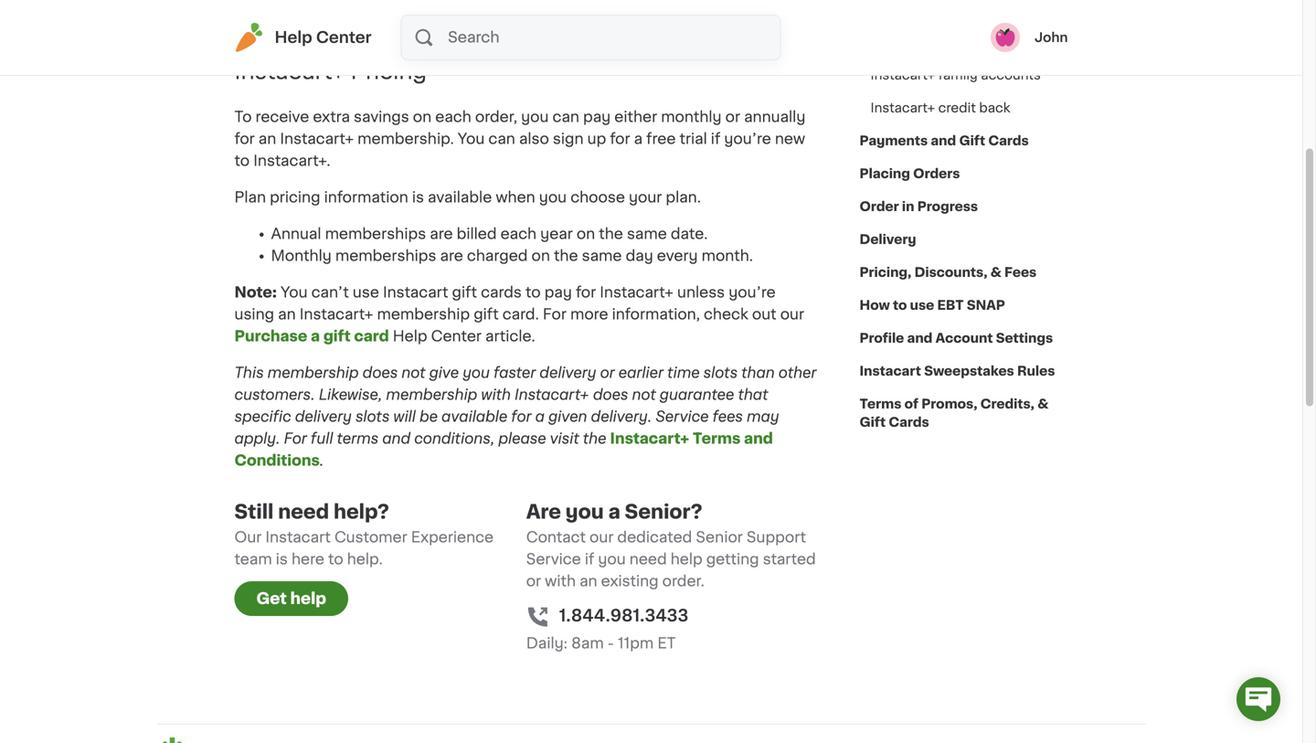 Task type: describe. For each thing, give the bounding box(es) containing it.
annual
[[271, 227, 321, 241]]

and inside 'this membership does not give you faster delivery or earlier time slots than other customers. likewise, membership with instacart+ does not guarantee that specific delivery slots will be available for a given delivery. service fees may apply. for full terms and conditions, please visit the'
[[382, 431, 411, 446]]

1 horizontal spatial is
[[412, 190, 424, 205]]

you can't use instacart gift cards to pay for instacart+ unless you're using an instacart+ membership gift card. for more information, check out our purchase a gift card help center article.
[[234, 285, 804, 344]]

or inside 'this membership does not give you faster delivery or earlier time slots than other customers. likewise, membership with instacart+ does not guarantee that specific delivery slots will be available for a given delivery. service fees may apply. for full terms and conditions, please visit the'
[[600, 365, 615, 380]]

-
[[608, 636, 614, 651]]

you up contact
[[566, 502, 604, 521]]

instacart+ up information,
[[600, 285, 674, 300]]

.
[[320, 453, 328, 468]]

our inside you can't use instacart gift cards to pay for instacart+ unless you're using an instacart+ membership gift card. for more information, check out our purchase a gift card help center article.
[[780, 307, 804, 322]]

payments and gift cards link
[[860, 124, 1029, 157]]

1 vertical spatial plan
[[234, 190, 266, 205]]

1 vertical spatial are
[[440, 248, 463, 263]]

instacart+ terms and conditions link
[[234, 431, 773, 468]]

select choose annual/monthly plan
[[271, 18, 547, 33]]

a inside you can't use instacart gift cards to pay for instacart+ unless you're using an instacart+ membership gift card. for more information, check out our purchase a gift card help center article.
[[311, 329, 320, 344]]

order,
[[475, 110, 517, 124]]

than
[[741, 365, 775, 380]]

0 horizontal spatial not
[[402, 365, 426, 380]]

instacart+ family accounts
[[871, 69, 1041, 81]]

a inside are you a senior? contact our dedicated senior support service if you need help getting started or with an existing order.
[[608, 502, 620, 521]]

settings
[[996, 332, 1053, 345]]

conditions
[[234, 453, 320, 468]]

need inside are you a senior? contact our dedicated senior support service if you need help getting started or with an existing order.
[[630, 552, 667, 567]]

1 vertical spatial membership
[[268, 365, 359, 380]]

instacart image
[[234, 23, 264, 52]]

instacart+ family carts
[[871, 36, 1014, 48]]

a inside 'to receive extra savings on each order, you can pay either monthly or annually for an instacart+ membership. you can also sign up for a free trial if you're new to instacart+.'
[[634, 131, 643, 146]]

2 vertical spatial on
[[532, 248, 550, 263]]

rules
[[1017, 365, 1055, 378]]

credit
[[939, 101, 976, 114]]

user avatar image
[[991, 23, 1020, 52]]

to
[[234, 110, 252, 124]]

cards
[[481, 285, 522, 300]]

annual/monthly
[[385, 18, 509, 33]]

extra
[[313, 110, 350, 124]]

0 vertical spatial gift
[[959, 134, 986, 147]]

give
[[429, 365, 459, 380]]

to right how
[[893, 299, 907, 312]]

1 horizontal spatial plan
[[513, 18, 547, 33]]

instacart+ terms and conditions
[[234, 431, 773, 468]]

you up year at the top left
[[539, 190, 567, 205]]

unless
[[677, 285, 725, 300]]

progress
[[918, 200, 978, 213]]

is inside still need help? our instacart customer experience team is here to help.
[[276, 552, 288, 567]]

help?
[[334, 502, 389, 521]]

each inside 'to receive extra savings on each order, you can pay either monthly or annually for an instacart+ membership. you can also sign up for a free trial if you're new to instacart+.'
[[435, 110, 471, 124]]

purchase
[[234, 329, 307, 344]]

an inside you can't use instacart gift cards to pay for instacart+ unless you're using an instacart+ membership gift card. for more information, check out our purchase a gift card help center article.
[[278, 307, 296, 322]]

the inside 'this membership does not give you faster delivery or earlier time slots than other customers. likewise, membership with instacart+ does not guarantee that specific delivery slots will be available for a given delivery. service fees may apply. for full terms and conditions, please visit the'
[[583, 431, 606, 446]]

that
[[738, 387, 768, 402]]

0 vertical spatial available
[[428, 190, 492, 205]]

your
[[629, 190, 662, 205]]

discounts,
[[915, 266, 988, 279]]

terms of promos, credits, & gift cards link
[[860, 388, 1068, 439]]

1 horizontal spatial same
[[627, 227, 667, 241]]

Search search field
[[446, 16, 780, 59]]

pricing
[[351, 60, 427, 82]]

terms inside instacart+ terms and conditions
[[693, 431, 741, 446]]

instacart sweepstakes rules
[[860, 365, 1055, 378]]

instacart+ down can't on the left of page
[[300, 307, 373, 322]]

family for accounts
[[939, 69, 978, 81]]

8am
[[571, 636, 604, 651]]

terms inside the "terms of promos, credits, & gift cards"
[[860, 398, 902, 410]]

0 vertical spatial the
[[599, 227, 623, 241]]

2 vertical spatial membership
[[386, 387, 477, 402]]

0 horizontal spatial slots
[[356, 409, 390, 424]]

trial
[[680, 131, 707, 146]]

sign
[[553, 131, 584, 146]]

order
[[860, 200, 899, 213]]

plan pricing information is available when you choose your plan.
[[234, 190, 705, 205]]

snap
[[967, 299, 1005, 312]]

0 horizontal spatial same
[[582, 248, 622, 263]]

started
[[763, 552, 816, 567]]

order.
[[662, 574, 705, 589]]

1 vertical spatial gift
[[474, 307, 499, 322]]

an inside 'to receive extra savings on each order, you can pay either monthly or annually for an instacart+ membership. you can also sign up for a free trial if you're new to instacart+.'
[[258, 131, 276, 146]]

a inside 'this membership does not give you faster delivery or earlier time slots than other customers. likewise, membership with instacart+ does not guarantee that specific delivery slots will be available for a given delivery. service fees may apply. for full terms and conditions, please visit the'
[[535, 409, 545, 424]]

experience
[[411, 530, 494, 545]]

for inside you can't use instacart gift cards to pay for instacart+ unless you're using an instacart+ membership gift card. for more information, check out our purchase a gift card help center article.
[[576, 285, 596, 300]]

1 horizontal spatial not
[[632, 387, 656, 402]]

instacart+ up the payments
[[871, 101, 935, 114]]

article.
[[485, 329, 535, 344]]

charged
[[467, 248, 528, 263]]

and inside profile and account settings link
[[907, 332, 933, 345]]

pay inside 'to receive extra savings on each order, you can pay either monthly or annually for an instacart+ membership. you can also sign up for a free trial if you're new to instacart+.'
[[583, 110, 611, 124]]

support
[[747, 530, 806, 545]]

0 vertical spatial delivery
[[540, 365, 596, 380]]

getting
[[706, 552, 759, 567]]

0 vertical spatial help
[[275, 30, 312, 45]]

information,
[[612, 307, 700, 322]]

date.
[[671, 227, 708, 241]]

either
[[615, 110, 657, 124]]

time
[[667, 365, 700, 380]]

our inside are you a senior? contact our dedicated senior support service if you need help getting started or with an existing order.
[[590, 530, 614, 545]]

daily:
[[526, 636, 568, 651]]

are you a senior? contact our dedicated senior support service if you need help getting started or with an existing order.
[[526, 502, 816, 589]]

how
[[860, 299, 890, 312]]

existing
[[601, 574, 659, 589]]

for inside 'this membership does not give you faster delivery or earlier time slots than other customers. likewise, membership with instacart+ does not guarantee that specific delivery slots will be available for a given delivery. service fees may apply. for full terms and conditions, please visit the'
[[284, 431, 307, 446]]

guarantee
[[660, 387, 734, 402]]

0 vertical spatial gift
[[452, 285, 477, 300]]

order in progress link
[[860, 190, 978, 223]]

available inside 'this membership does not give you faster delivery or earlier time slots than other customers. likewise, membership with instacart+ does not guarantee that specific delivery slots will be available for a given delivery. service fees may apply. for full terms and conditions, please visit the'
[[442, 409, 508, 424]]

help center
[[275, 30, 372, 45]]

pay inside you can't use instacart gift cards to pay for instacart+ unless you're using an instacart+ membership gift card. for more information, check out our purchase a gift card help center article.
[[545, 285, 572, 300]]

fees
[[713, 409, 743, 424]]

with for senior?
[[545, 574, 576, 589]]

when
[[496, 190, 535, 205]]

if inside are you a senior? contact our dedicated senior support service if you need help getting started or with an existing order.
[[585, 552, 594, 567]]

monthly
[[271, 248, 332, 263]]

service inside 'this membership does not give you faster delivery or earlier time slots than other customers. likewise, membership with instacart+ does not guarantee that specific delivery slots will be available for a given delivery. service fees may apply. for full terms and conditions, please visit the'
[[656, 409, 709, 424]]

pricing, discounts, & fees
[[860, 266, 1037, 279]]

use for ebt
[[910, 299, 934, 312]]

& inside the "terms of promos, credits, & gift cards"
[[1038, 398, 1049, 410]]

help.
[[347, 552, 383, 567]]

get help button
[[234, 581, 348, 616]]

day
[[626, 248, 653, 263]]

each inside annual memberships are billed each year on the same date. monthly memberships are charged on the same day every month.
[[501, 227, 537, 241]]

up
[[587, 131, 606, 146]]

placing orders link
[[860, 157, 960, 190]]

other
[[779, 365, 817, 380]]

promos,
[[922, 398, 978, 410]]

information
[[324, 190, 408, 205]]

profile and account settings
[[860, 332, 1053, 345]]

for right up
[[610, 131, 630, 146]]

0 vertical spatial center
[[316, 30, 372, 45]]

0 vertical spatial are
[[430, 227, 453, 241]]

for down to
[[234, 131, 255, 146]]

cards inside the "terms of promos, credits, & gift cards"
[[889, 416, 929, 429]]

0 horizontal spatial does
[[363, 365, 398, 380]]

how to use ebt snap
[[860, 299, 1005, 312]]

can't
[[311, 285, 349, 300]]

payments
[[860, 134, 928, 147]]

receive
[[256, 110, 309, 124]]

center inside you can't use instacart gift cards to pay for instacart+ unless you're using an instacart+ membership gift card. for more information, check out our purchase a gift card help center article.
[[431, 329, 482, 344]]

card.
[[503, 307, 539, 322]]

for inside you can't use instacart gift cards to pay for instacart+ unless you're using an instacart+ membership gift card. for more information, check out our purchase a gift card help center article.
[[543, 307, 567, 322]]

cards inside payments and gift cards link
[[989, 134, 1029, 147]]

and inside payments and gift cards link
[[931, 134, 956, 147]]



Task type: vqa. For each thing, say whether or not it's contained in the screenshot.
first the Note: from the top of the page
no



Task type: locate. For each thing, give the bounding box(es) containing it.
on up membership.
[[413, 110, 432, 124]]

1 vertical spatial does
[[593, 387, 628, 402]]

0 horizontal spatial our
[[590, 530, 614, 545]]

an left existing
[[580, 574, 597, 589]]

still need help? our instacart customer experience team is here to help.
[[234, 502, 494, 567]]

1 horizontal spatial need
[[630, 552, 667, 567]]

billed
[[457, 227, 497, 241]]

help
[[275, 30, 312, 45], [393, 329, 427, 344]]

membership
[[377, 307, 470, 322], [268, 365, 359, 380], [386, 387, 477, 402]]

gift inside the "terms of promos, credits, & gift cards"
[[860, 416, 886, 429]]

1 horizontal spatial use
[[910, 299, 934, 312]]

instacart down profile
[[860, 365, 921, 378]]

0 vertical spatial with
[[481, 387, 511, 402]]

the down year at the top left
[[554, 248, 578, 263]]

family up instacart+ family accounts
[[939, 36, 978, 48]]

membership up be
[[386, 387, 477, 402]]

a down the either
[[634, 131, 643, 146]]

and
[[931, 134, 956, 147], [907, 332, 933, 345], [382, 431, 411, 446], [744, 431, 773, 446]]

with down faster
[[481, 387, 511, 402]]

0 vertical spatial pay
[[583, 110, 611, 124]]

instacart+ inside instacart+ terms and conditions
[[610, 431, 689, 446]]

1 vertical spatial for
[[284, 431, 307, 446]]

gift down credit
[[959, 134, 986, 147]]

john link
[[991, 23, 1068, 52]]

1 vertical spatial need
[[630, 552, 667, 567]]

same up the day
[[627, 227, 667, 241]]

month.
[[702, 248, 753, 263]]

delivery up full
[[295, 409, 352, 424]]

and down will
[[382, 431, 411, 446]]

with inside 'this membership does not give you faster delivery or earlier time slots than other customers. likewise, membership with instacart+ does not guarantee that specific delivery slots will be available for a given delivery. service fees may apply. for full terms and conditions, please visit the'
[[481, 387, 511, 402]]

1 vertical spatial not
[[632, 387, 656, 402]]

1 vertical spatial or
[[600, 365, 615, 380]]

0 vertical spatial is
[[412, 190, 424, 205]]

payments and gift cards
[[860, 134, 1029, 147]]

gift
[[959, 134, 986, 147], [860, 416, 886, 429]]

or left earlier
[[600, 365, 615, 380]]

terms down fees on the right of the page
[[693, 431, 741, 446]]

1 horizontal spatial each
[[501, 227, 537, 241]]

0 horizontal spatial pay
[[545, 285, 572, 300]]

1 vertical spatial same
[[582, 248, 622, 263]]

you left can't on the left of page
[[281, 285, 308, 300]]

1 horizontal spatial you
[[458, 131, 485, 146]]

account
[[936, 332, 993, 345]]

slots
[[704, 365, 738, 380], [356, 409, 390, 424]]

0 horizontal spatial need
[[278, 502, 329, 521]]

0 horizontal spatial help
[[290, 591, 326, 606]]

new
[[775, 131, 805, 146]]

1 vertical spatial slots
[[356, 409, 390, 424]]

1 horizontal spatial can
[[553, 110, 580, 124]]

does up delivery.
[[593, 387, 628, 402]]

0 horizontal spatial for
[[284, 431, 307, 446]]

0 horizontal spatial &
[[991, 266, 1002, 279]]

if down contact
[[585, 552, 594, 567]]

instacart+ down delivery.
[[610, 431, 689, 446]]

available up conditions,
[[442, 409, 508, 424]]

to up card.
[[526, 285, 541, 300]]

0 horizontal spatial instacart
[[265, 530, 331, 545]]

earlier
[[619, 365, 664, 380]]

family for carts
[[939, 36, 978, 48]]

are down billed
[[440, 248, 463, 263]]

monthly
[[661, 110, 722, 124]]

you up existing
[[598, 552, 626, 567]]

instacart+ down extra
[[280, 131, 354, 146]]

1 vertical spatial delivery
[[295, 409, 352, 424]]

0 horizontal spatial or
[[526, 574, 541, 589]]

card
[[354, 329, 389, 344]]

1 horizontal spatial help
[[671, 552, 703, 567]]

0 horizontal spatial with
[[481, 387, 511, 402]]

or inside 'to receive extra savings on each order, you can pay either monthly or annually for an instacart+ membership. you can also sign up for a free trial if you're new to instacart+.'
[[725, 110, 740, 124]]

1 horizontal spatial &
[[1038, 398, 1049, 410]]

0 horizontal spatial each
[[435, 110, 471, 124]]

each up 'charged'
[[501, 227, 537, 241]]

use
[[353, 285, 379, 300], [910, 299, 934, 312]]

0 horizontal spatial use
[[353, 285, 379, 300]]

cards down back
[[989, 134, 1029, 147]]

1 vertical spatial each
[[501, 227, 537, 241]]

pricing
[[270, 190, 320, 205]]

1 vertical spatial you
[[281, 285, 308, 300]]

0 vertical spatial terms
[[860, 398, 902, 410]]

cards down "of"
[[889, 416, 929, 429]]

you inside 'this membership does not give you faster delivery or earlier time slots than other customers. likewise, membership with instacart+ does not guarantee that specific delivery slots will be available for a given delivery. service fees may apply. for full terms and conditions, please visit the'
[[463, 365, 490, 380]]

0 vertical spatial help
[[671, 552, 703, 567]]

our right contact
[[590, 530, 614, 545]]

and down instacart+ credit back link
[[931, 134, 956, 147]]

a right purchase
[[311, 329, 320, 344]]

1 family from the top
[[939, 36, 978, 48]]

& left fees
[[991, 266, 1002, 279]]

an up purchase
[[278, 307, 296, 322]]

1 vertical spatial you're
[[729, 285, 776, 300]]

1 vertical spatial help
[[290, 591, 326, 606]]

help up order.
[[671, 552, 703, 567]]

every
[[657, 248, 698, 263]]

our right "out"
[[780, 307, 804, 322]]

you're up "out"
[[729, 285, 776, 300]]

not down earlier
[[632, 387, 656, 402]]

for inside 'this membership does not give you faster delivery or earlier time slots than other customers. likewise, membership with instacart+ does not guarantee that specific delivery slots will be available for a given delivery. service fees may apply. for full terms and conditions, please visit the'
[[511, 409, 532, 424]]

1 vertical spatial on
[[577, 227, 595, 241]]

gift down profile
[[860, 416, 886, 429]]

of
[[905, 398, 919, 410]]

0 vertical spatial if
[[711, 131, 721, 146]]

help right get
[[290, 591, 326, 606]]

0 horizontal spatial help
[[275, 30, 312, 45]]

0 vertical spatial you're
[[724, 131, 771, 146]]

& down "rules"
[[1038, 398, 1049, 410]]

to down to
[[234, 153, 250, 168]]

1.844.981.3433
[[559, 608, 689, 624]]

use for instacart
[[353, 285, 379, 300]]

with for not
[[481, 387, 511, 402]]

use left ebt at top right
[[910, 299, 934, 312]]

membership up card
[[377, 307, 470, 322]]

this
[[234, 365, 264, 380]]

0 vertical spatial service
[[656, 409, 709, 424]]

the
[[599, 227, 623, 241], [554, 248, 578, 263], [583, 431, 606, 446]]

you're down annually
[[724, 131, 771, 146]]

2 horizontal spatial an
[[580, 574, 597, 589]]

visit
[[550, 431, 579, 446]]

on inside 'to receive extra savings on each order, you can pay either monthly or annually for an instacart+ membership. you can also sign up for a free trial if you're new to instacart+.'
[[413, 110, 432, 124]]

on
[[413, 110, 432, 124], [577, 227, 595, 241], [532, 248, 550, 263]]

carts
[[981, 36, 1014, 48]]

if right trial
[[711, 131, 721, 146]]

instacart+ family carts link
[[860, 26, 1025, 59]]

our
[[780, 307, 804, 322], [590, 530, 614, 545]]

the down choose
[[599, 227, 623, 241]]

1 horizontal spatial pay
[[583, 110, 611, 124]]

service
[[656, 409, 709, 424], [526, 552, 581, 567]]

instacart shopper app logo image
[[157, 735, 187, 743]]

to right here on the left of the page
[[328, 552, 343, 567]]

with inside are you a senior? contact our dedicated senior support service if you need help getting started or with an existing order.
[[545, 574, 576, 589]]

need
[[278, 502, 329, 521], [630, 552, 667, 567]]

full
[[311, 431, 333, 446]]

1 horizontal spatial help
[[393, 329, 427, 344]]

plan
[[513, 18, 547, 33], [234, 190, 266, 205]]

pay
[[583, 110, 611, 124], [545, 285, 572, 300]]

for left full
[[284, 431, 307, 446]]

can
[[553, 110, 580, 124], [489, 131, 515, 146]]

gift down cards
[[474, 307, 499, 322]]

help inside you can't use instacart gift cards to pay for instacart+ unless you're using an instacart+ membership gift card. for more information, check out our purchase a gift card help center article.
[[393, 329, 427, 344]]

is left here on the left of the page
[[276, 552, 288, 567]]

1.844.981.3433 link
[[559, 604, 689, 628]]

service inside are you a senior? contact our dedicated senior support service if you need help getting started or with an existing order.
[[526, 552, 581, 567]]

with down contact
[[545, 574, 576, 589]]

an down receive
[[258, 131, 276, 146]]

apply.
[[234, 431, 280, 446]]

and down may
[[744, 431, 773, 446]]

0 vertical spatial need
[[278, 502, 329, 521]]

you inside 'to receive extra savings on each order, you can pay either monthly or annually for an instacart+ membership. you can also sign up for a free trial if you're new to instacart+.'
[[521, 110, 549, 124]]

profile
[[860, 332, 904, 345]]

in
[[902, 200, 915, 213]]

0 vertical spatial memberships
[[325, 227, 426, 241]]

1 vertical spatial the
[[554, 248, 578, 263]]

plan right annual/monthly at the top left
[[513, 18, 547, 33]]

savings
[[354, 110, 409, 124]]

1 horizontal spatial for
[[543, 307, 567, 322]]

1 horizontal spatial slots
[[704, 365, 738, 380]]

1 vertical spatial an
[[278, 307, 296, 322]]

delivery link
[[860, 223, 916, 256]]

are left billed
[[430, 227, 453, 241]]

0 horizontal spatial an
[[258, 131, 276, 146]]

use inside how to use ebt snap link
[[910, 299, 934, 312]]

0 vertical spatial each
[[435, 110, 471, 124]]

0 vertical spatial slots
[[704, 365, 738, 380]]

and down how to use ebt snap link
[[907, 332, 933, 345]]

dedicated
[[617, 530, 692, 545]]

note:
[[234, 285, 277, 300]]

1 horizontal spatial if
[[711, 131, 721, 146]]

annual memberships are billed each year on the same date. monthly memberships are charged on the same day every month.
[[271, 227, 753, 263]]

out
[[752, 307, 777, 322]]

0 vertical spatial instacart
[[383, 285, 448, 300]]

1 vertical spatial service
[[526, 552, 581, 567]]

help inside are you a senior? contact our dedicated senior support service if you need help getting started or with an existing order.
[[671, 552, 703, 567]]

1 vertical spatial &
[[1038, 398, 1049, 410]]

1 vertical spatial help
[[393, 329, 427, 344]]

same left the day
[[582, 248, 622, 263]]

0 horizontal spatial terms
[[693, 431, 741, 446]]

0 horizontal spatial if
[[585, 552, 594, 567]]

instacart up here on the left of the page
[[265, 530, 331, 545]]

instacart+ up instacart+ credit back link
[[871, 69, 935, 81]]

a left given
[[535, 409, 545, 424]]

1 horizontal spatial instacart
[[383, 285, 448, 300]]

gift left cards
[[452, 285, 477, 300]]

2 vertical spatial or
[[526, 574, 541, 589]]

instacart+ up instacart+ family accounts
[[871, 36, 935, 48]]

year
[[540, 227, 573, 241]]

each left order,
[[435, 110, 471, 124]]

or inside are you a senior? contact our dedicated senior support service if you need help getting started or with an existing order.
[[526, 574, 541, 589]]

terms left "of"
[[860, 398, 902, 410]]

family up credit
[[939, 69, 978, 81]]

conditions,
[[414, 431, 495, 446]]

pricing,
[[860, 266, 912, 279]]

sweepstakes
[[924, 365, 1014, 378]]

0 vertical spatial same
[[627, 227, 667, 241]]

for right card.
[[543, 307, 567, 322]]

instacart inside still need help? our instacart customer experience team is here to help.
[[265, 530, 331, 545]]

to receive extra savings on each order, you can pay either monthly or annually for an instacart+ membership. you can also sign up for a free trial if you're new to instacart+.
[[234, 110, 806, 168]]

help inside button
[[290, 591, 326, 606]]

will
[[393, 409, 416, 424]]

1 vertical spatial instacart
[[860, 365, 921, 378]]

1 vertical spatial memberships
[[335, 248, 436, 263]]

0 horizontal spatial delivery
[[295, 409, 352, 424]]

1 horizontal spatial delivery
[[540, 365, 596, 380]]

service down guarantee
[[656, 409, 709, 424]]

0 horizontal spatial can
[[489, 131, 515, 146]]

instacart up card
[[383, 285, 448, 300]]

customers.
[[234, 387, 315, 402]]

not
[[402, 365, 426, 380], [632, 387, 656, 402]]

to inside 'to receive extra savings on each order, you can pay either monthly or annually for an instacart+ membership. you can also sign up for a free trial if you're new to instacart+.'
[[234, 153, 250, 168]]

gift left card
[[323, 329, 351, 344]]

to inside still need help? our instacart customer experience team is here to help.
[[328, 552, 343, 567]]

0 horizontal spatial gift
[[860, 416, 886, 429]]

profile and account settings link
[[860, 322, 1053, 355]]

is right information
[[412, 190, 424, 205]]

2 vertical spatial an
[[580, 574, 597, 589]]

placing orders
[[860, 167, 960, 180]]

placing
[[860, 167, 910, 180]]

get
[[256, 591, 287, 606]]

to inside you can't use instacart gift cards to pay for instacart+ unless you're using an instacart+ membership gift card. for more information, check out our purchase a gift card help center article.
[[526, 285, 541, 300]]

need inside still need help? our instacart customer experience team is here to help.
[[278, 502, 329, 521]]

pay up up
[[583, 110, 611, 124]]

team
[[234, 552, 272, 567]]

instacart+ credit back
[[871, 101, 1011, 114]]

choose
[[571, 190, 625, 205]]

pay up the more on the top left
[[545, 285, 572, 300]]

use inside you can't use instacart gift cards to pay for instacart+ unless you're using an instacart+ membership gift card. for more information, check out our purchase a gift card help center article.
[[353, 285, 379, 300]]

service down contact
[[526, 552, 581, 567]]

cards
[[989, 134, 1029, 147], [889, 416, 929, 429]]

not left give
[[402, 365, 426, 380]]

help right instacart icon
[[275, 30, 312, 45]]

accounts
[[981, 69, 1041, 81]]

john
[[1035, 31, 1068, 44]]

1 vertical spatial can
[[489, 131, 515, 146]]

you inside you can't use instacart gift cards to pay for instacart+ unless you're using an instacart+ membership gift card. for more information, check out our purchase a gift card help center article.
[[281, 285, 308, 300]]

slots up terms
[[356, 409, 390, 424]]

free
[[646, 131, 676, 146]]

0 vertical spatial can
[[553, 110, 580, 124]]

1 horizontal spatial center
[[431, 329, 482, 344]]

you inside 'to receive extra savings on each order, you can pay either monthly or annually for an instacart+ membership. you can also sign up for a free trial if you're new to instacart+.'
[[458, 131, 485, 146]]

0 horizontal spatial is
[[276, 552, 288, 567]]

instacart+ credit back link
[[860, 91, 1022, 124]]

given
[[548, 409, 587, 424]]

fees
[[1005, 266, 1037, 279]]

instacart+ down the help center link
[[234, 60, 345, 82]]

1 vertical spatial family
[[939, 69, 978, 81]]

et
[[658, 636, 676, 651]]

or right monthly
[[725, 110, 740, 124]]

membership down 'purchase a gift card' link
[[268, 365, 359, 380]]

1 vertical spatial if
[[585, 552, 594, 567]]

specific
[[234, 409, 291, 424]]

help
[[671, 552, 703, 567], [290, 591, 326, 606]]

delivery.
[[591, 409, 652, 424]]

1 horizontal spatial terms
[[860, 398, 902, 410]]

are
[[430, 227, 453, 241], [440, 248, 463, 263]]

for up the more on the top left
[[576, 285, 596, 300]]

instacart+ up given
[[515, 387, 589, 402]]

instacart inside you can't use instacart gift cards to pay for instacart+ unless you're using an instacart+ membership gift card. for more information, check out our purchase a gift card help center article.
[[383, 285, 448, 300]]

2 family from the top
[[939, 69, 978, 81]]

0 vertical spatial &
[[991, 266, 1002, 279]]

you down order,
[[458, 131, 485, 146]]

using
[[234, 307, 274, 322]]

can up sign
[[553, 110, 580, 124]]

customer
[[335, 530, 407, 545]]

1 horizontal spatial does
[[593, 387, 628, 402]]

delivery up given
[[540, 365, 596, 380]]

you right give
[[463, 365, 490, 380]]

2 horizontal spatial on
[[577, 227, 595, 241]]

here
[[292, 552, 324, 567]]

0 horizontal spatial cards
[[889, 416, 929, 429]]

be
[[420, 409, 438, 424]]

2 horizontal spatial or
[[725, 110, 740, 124]]

you're inside 'to receive extra savings on each order, you can pay either monthly or annually for an instacart+ membership. you can also sign up for a free trial if you're new to instacart+.'
[[724, 131, 771, 146]]

for up please
[[511, 409, 532, 424]]

a up "dedicated"
[[608, 502, 620, 521]]

membership inside you can't use instacart gift cards to pay for instacart+ unless you're using an instacart+ membership gift card. for more information, check out our purchase a gift card help center article.
[[377, 307, 470, 322]]

instacart+
[[871, 36, 935, 48], [234, 60, 345, 82], [871, 69, 935, 81], [871, 101, 935, 114], [280, 131, 354, 146], [600, 285, 674, 300], [300, 307, 373, 322], [515, 387, 589, 402], [610, 431, 689, 446]]

an inside are you a senior? contact our dedicated senior support service if you need help getting started or with an existing order.
[[580, 574, 597, 589]]

select
[[271, 18, 318, 33]]

instacart+ inside 'this membership does not give you faster delivery or earlier time slots than other customers. likewise, membership with instacart+ does not guarantee that specific delivery slots will be available for a given delivery. service fees may apply. for full terms and conditions, please visit the'
[[515, 387, 589, 402]]

gift
[[452, 285, 477, 300], [474, 307, 499, 322], [323, 329, 351, 344]]

you up also
[[521, 110, 549, 124]]

use right can't on the left of page
[[353, 285, 379, 300]]

does up likewise,
[[363, 365, 398, 380]]

0 vertical spatial plan
[[513, 18, 547, 33]]

slots up guarantee
[[704, 365, 738, 380]]

can down order,
[[489, 131, 515, 146]]

need down "dedicated"
[[630, 552, 667, 567]]

choose
[[322, 18, 381, 33]]

may
[[747, 409, 779, 424]]

more
[[570, 307, 608, 322]]

2 vertical spatial gift
[[323, 329, 351, 344]]

2 vertical spatial instacart
[[265, 530, 331, 545]]

and inside instacart+ terms and conditions
[[744, 431, 773, 446]]

1 horizontal spatial on
[[532, 248, 550, 263]]

pricing, discounts, & fees link
[[860, 256, 1037, 289]]

please
[[499, 431, 546, 446]]

you're inside you can't use instacart gift cards to pay for instacart+ unless you're using an instacart+ membership gift card. for more information, check out our purchase a gift card help center article.
[[729, 285, 776, 300]]

or down contact
[[526, 574, 541, 589]]

0 vertical spatial cards
[[989, 134, 1029, 147]]

this membership does not give you faster delivery or earlier time slots than other customers. likewise, membership with instacart+ does not guarantee that specific delivery slots will be available for a given delivery. service fees may apply. for full terms and conditions, please visit the
[[234, 365, 817, 446]]

instacart+ inside 'to receive extra savings on each order, you can pay either monthly or annually for an instacart+ membership. you can also sign up for a free trial if you're new to instacart+.'
[[280, 131, 354, 146]]

0 vertical spatial you
[[458, 131, 485, 146]]

to
[[234, 153, 250, 168], [526, 285, 541, 300], [893, 299, 907, 312], [328, 552, 343, 567]]

if inside 'to receive extra savings on each order, you can pay either monthly or annually for an instacart+ membership. you can also sign up for a free trial if you're new to instacart+.'
[[711, 131, 721, 146]]

1 vertical spatial gift
[[860, 416, 886, 429]]

center up instacart+ pricing
[[316, 30, 372, 45]]



